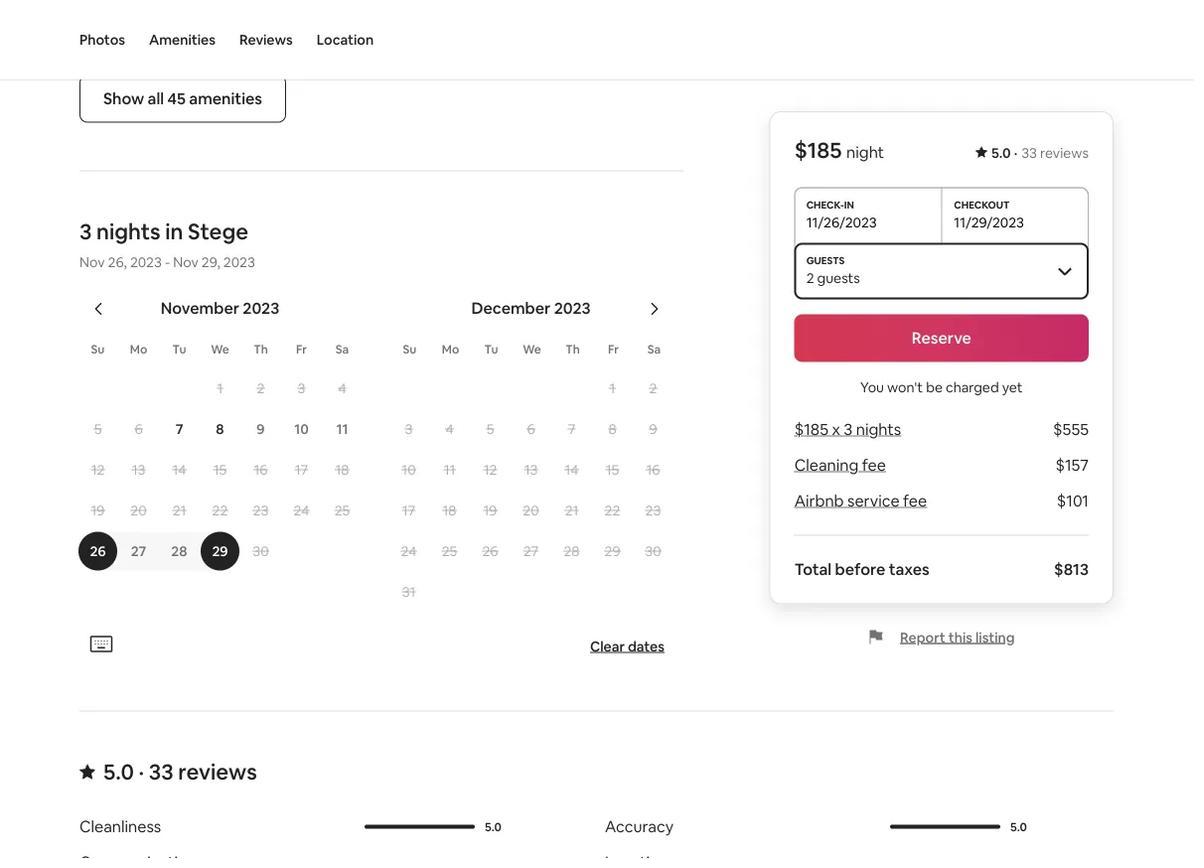 Task type: locate. For each thing, give the bounding box(es) containing it.
1 12 from the left
[[91, 461, 105, 479]]

2 14 from the left
[[565, 461, 579, 479]]

tu
[[173, 341, 186, 357], [485, 341, 498, 357]]

1 horizontal spatial ·
[[1014, 144, 1018, 162]]

2 su from the left
[[403, 341, 417, 357]]

15 for 1st 15 button from right
[[606, 461, 619, 479]]

19 button
[[78, 491, 118, 530], [470, 491, 511, 530]]

1 vertical spatial 24
[[401, 543, 417, 561]]

7 for 1st 7 button from the right
[[568, 420, 576, 438]]

1 horizontal spatial mo
[[442, 341, 459, 357]]

0 horizontal spatial reviews
[[178, 758, 257, 787]]

2 20 button from the left
[[511, 491, 552, 530]]

12
[[91, 461, 105, 479], [484, 461, 497, 479]]

1 horizontal spatial 5 button
[[470, 410, 511, 449]]

2 21 from the left
[[565, 502, 579, 520]]

0 horizontal spatial 9 button
[[241, 410, 281, 449]]

1 22 from the left
[[212, 502, 228, 520]]

1 vertical spatial 3 button
[[389, 410, 429, 449]]

1 1 button from the left
[[200, 369, 241, 408]]

11 for the leftmost "11" button
[[336, 420, 348, 438]]

22 button
[[200, 491, 241, 530], [592, 491, 633, 530]]

1 horizontal spatial 7 button
[[552, 410, 592, 449]]

1 horizontal spatial 6
[[527, 420, 535, 438]]

3
[[80, 218, 92, 246], [298, 380, 306, 398], [844, 419, 853, 440], [405, 420, 413, 438]]

0 vertical spatial 4
[[338, 380, 346, 398]]

1 horizontal spatial 19
[[484, 502, 497, 520]]

1 horizontal spatial 8
[[609, 420, 617, 438]]

16 button
[[241, 451, 281, 489], [633, 451, 674, 489]]

0 horizontal spatial 16
[[254, 461, 268, 479]]

cleanliness
[[80, 817, 161, 837]]

10 button
[[281, 410, 322, 449], [389, 451, 429, 489]]

service
[[848, 491, 900, 511]]

1 vertical spatial ·
[[139, 758, 144, 787]]

1 horizontal spatial 13 button
[[511, 451, 552, 489]]

balcony
[[178, 13, 236, 33]]

2 26 from the left
[[482, 543, 498, 561]]

26 for second 26 button from the left
[[482, 543, 498, 561]]

1 13 from the left
[[132, 461, 145, 479]]

1 horizontal spatial 27
[[524, 543, 539, 561]]

1 vertical spatial 24 button
[[389, 532, 429, 571]]

0 horizontal spatial 25 button
[[322, 491, 363, 530]]

nights right x
[[856, 419, 902, 440]]

1 horizontal spatial 20
[[523, 502, 539, 520]]

1 14 from the left
[[172, 461, 186, 479]]

2
[[807, 269, 814, 287], [257, 380, 265, 398], [650, 380, 657, 398]]

1 vertical spatial fee
[[903, 491, 927, 511]]

reviews
[[1041, 144, 1089, 162], [178, 758, 257, 787]]

won't
[[887, 378, 923, 396]]

1 1 from the left
[[217, 380, 223, 398]]

0 horizontal spatial 5 button
[[78, 410, 118, 449]]

we down december 2023
[[523, 341, 541, 357]]

17
[[295, 461, 308, 479], [402, 502, 416, 520]]

1 horizontal spatial 1 button
[[592, 369, 633, 408]]

2 horizontal spatial 2
[[807, 269, 814, 287]]

0 horizontal spatial 29
[[212, 543, 228, 561]]

1 5 from the left
[[94, 420, 102, 438]]

1 26 from the left
[[90, 543, 106, 561]]

1 16 from the left
[[254, 461, 268, 479]]

1 12 button from the left
[[78, 451, 118, 489]]

2 15 button from the left
[[592, 451, 633, 489]]

we down november 2023
[[211, 341, 229, 357]]

0 horizontal spatial 20
[[131, 502, 147, 520]]

2 2 button from the left
[[633, 369, 674, 408]]

1 horizontal spatial 3 button
[[389, 410, 429, 449]]

1 horizontal spatial 10 button
[[389, 451, 429, 489]]

26
[[90, 543, 106, 561], [482, 543, 498, 561]]

1 27 from the left
[[131, 543, 146, 561]]

2 28 button from the left
[[552, 532, 592, 571]]

20
[[131, 502, 147, 520], [523, 502, 539, 520]]

0 horizontal spatial 22
[[212, 502, 228, 520]]

1 horizontal spatial su
[[403, 341, 417, 357]]

tu down december
[[485, 341, 498, 357]]

mo
[[130, 341, 147, 357], [442, 341, 459, 357]]

nov right the -
[[173, 253, 198, 271]]

29
[[212, 543, 228, 561], [605, 543, 621, 561]]

1 horizontal spatial 4 button
[[429, 410, 470, 449]]

0 horizontal spatial 9
[[257, 420, 265, 438]]

2 30 from the left
[[645, 543, 662, 561]]

nights
[[97, 218, 161, 246], [856, 419, 902, 440]]

1 7 from the left
[[176, 420, 183, 438]]

45
[[167, 88, 186, 109]]

1 horizontal spatial 2 button
[[633, 369, 674, 408]]

$185
[[795, 136, 842, 164], [795, 419, 829, 440]]

8
[[216, 420, 224, 438], [609, 420, 617, 438]]

1 horizontal spatial 17
[[402, 502, 416, 520]]

0 horizontal spatial 29 button
[[200, 532, 241, 571]]

1 for november 2023
[[217, 380, 223, 398]]

0 horizontal spatial 6 button
[[118, 410, 159, 449]]

13
[[132, 461, 145, 479], [524, 461, 538, 479]]

15 for second 15 button from right
[[213, 461, 227, 479]]

0 horizontal spatial 33
[[149, 758, 174, 787]]

total before taxes
[[795, 560, 930, 580]]

0 horizontal spatial 8 button
[[200, 410, 241, 449]]

sa
[[336, 341, 349, 357], [648, 341, 661, 357]]

0 horizontal spatial nov
[[80, 253, 105, 271]]

15
[[213, 461, 227, 479], [606, 461, 619, 479]]

2 1 button from the left
[[592, 369, 633, 408]]

4
[[338, 380, 346, 398], [446, 420, 454, 438]]

2 guests button
[[795, 243, 1089, 299]]

2 8 from the left
[[609, 420, 617, 438]]

0 horizontal spatial 13 button
[[118, 451, 159, 489]]

7 for first 7 button from the left
[[176, 420, 183, 438]]

0 horizontal spatial 19
[[91, 502, 105, 520]]

2 14 button from the left
[[552, 451, 592, 489]]

0 vertical spatial 4 button
[[322, 369, 363, 408]]

1 su from the left
[[91, 341, 105, 357]]

0 horizontal spatial 2 button
[[241, 369, 281, 408]]

1 5 button from the left
[[78, 410, 118, 449]]

0 horizontal spatial 26
[[90, 543, 106, 561]]

1 horizontal spatial 23 button
[[633, 491, 674, 530]]

5 button
[[78, 410, 118, 449], [470, 410, 511, 449]]

2 21 button from the left
[[552, 491, 592, 530]]

1 vertical spatial 11
[[444, 461, 455, 479]]

1 horizontal spatial 8 button
[[592, 410, 633, 449]]

2 20 from the left
[[523, 502, 539, 520]]

1 horizontal spatial 18 button
[[429, 491, 470, 530]]

0 horizontal spatial 2
[[257, 380, 265, 398]]

1 horizontal spatial 9
[[649, 420, 657, 438]]

0 horizontal spatial 18 button
[[322, 451, 363, 489]]

21
[[173, 502, 186, 520], [565, 502, 579, 520]]

2 26 button from the left
[[470, 532, 511, 571]]

5 for 1st 5 button from the right
[[487, 420, 494, 438]]

8 button
[[200, 410, 241, 449], [592, 410, 633, 449]]

1 horizontal spatial fr
[[608, 341, 619, 357]]

1 horizontal spatial 21
[[565, 502, 579, 520]]

show
[[103, 88, 144, 109]]

1 30 from the left
[[253, 543, 269, 561]]

1 14 button from the left
[[159, 451, 200, 489]]

1 26 button from the left
[[78, 532, 118, 571]]

1 vertical spatial 25
[[442, 543, 457, 561]]

1 vertical spatial reviews
[[178, 758, 257, 787]]

1 for december 2023
[[610, 380, 616, 398]]

25
[[335, 502, 350, 520], [442, 543, 457, 561]]

1
[[217, 380, 223, 398], [610, 380, 616, 398]]

2 guests
[[807, 269, 860, 287]]

airbnb
[[795, 491, 844, 511]]

1 vertical spatial nights
[[856, 419, 902, 440]]

28 button
[[159, 532, 200, 571], [552, 532, 592, 571]]

0 horizontal spatial 30
[[253, 543, 269, 561]]

$185 left x
[[795, 419, 829, 440]]

1 6 from the left
[[135, 420, 143, 438]]

$101
[[1057, 491, 1089, 511]]

1 horizontal spatial 17 button
[[389, 491, 429, 530]]

2 button for december 2023
[[633, 369, 674, 408]]

0 horizontal spatial 24 button
[[281, 491, 322, 530]]

1 2 button from the left
[[241, 369, 281, 408]]

0 horizontal spatial 13
[[132, 461, 145, 479]]

5.0 · 33 reviews
[[992, 144, 1089, 162], [103, 758, 257, 787]]

33 up "11/29/2023"
[[1022, 144, 1038, 162]]

1 vertical spatial 17
[[402, 502, 416, 520]]

2 we from the left
[[523, 341, 541, 357]]

airbnb service fee button
[[795, 491, 927, 511]]

1 16 button from the left
[[241, 451, 281, 489]]

13 button
[[118, 451, 159, 489], [511, 451, 552, 489]]

1 15 from the left
[[213, 461, 227, 479]]

2 15 from the left
[[606, 461, 619, 479]]

stege
[[188, 218, 249, 246]]

0 horizontal spatial 22 button
[[200, 491, 241, 530]]

16
[[254, 461, 268, 479], [646, 461, 660, 479]]

$185 left night
[[795, 136, 842, 164]]

1 vertical spatial 10 button
[[389, 451, 429, 489]]

0 vertical spatial 24
[[294, 502, 309, 520]]

1 horizontal spatial 19 button
[[470, 491, 511, 530]]

2 5 from the left
[[487, 420, 494, 438]]

1 horizontal spatial 28
[[564, 543, 580, 561]]

1 23 from the left
[[253, 502, 269, 520]]

16 for second '16' button from the left
[[646, 461, 660, 479]]

reserve button
[[795, 315, 1089, 362]]

1 horizontal spatial reviews
[[1041, 144, 1089, 162]]

9 button
[[241, 410, 281, 449], [633, 410, 674, 449]]

1 fr from the left
[[296, 341, 307, 357]]

·
[[1014, 144, 1018, 162], [139, 758, 144, 787]]

29 button
[[200, 532, 241, 571], [592, 532, 633, 571]]

27 button
[[118, 532, 159, 571], [511, 532, 552, 571]]

fr
[[296, 341, 307, 357], [608, 341, 619, 357]]

2 30 button from the left
[[633, 532, 674, 571]]

$185 for $185 x 3 nights
[[795, 419, 829, 440]]

0 horizontal spatial 28
[[171, 543, 187, 561]]

su
[[91, 341, 105, 357], [403, 341, 417, 357]]

clear dates
[[590, 638, 665, 655]]

0 horizontal spatial 7 button
[[159, 410, 200, 449]]

5
[[94, 420, 102, 438], [487, 420, 494, 438]]

1 button
[[200, 369, 241, 408], [592, 369, 633, 408]]

show all 45 amenities
[[103, 88, 262, 109]]

14
[[172, 461, 186, 479], [565, 461, 579, 479]]

1 horizontal spatial 29
[[605, 543, 621, 561]]

3 button
[[281, 369, 322, 408], [389, 410, 429, 449]]

show all 45 amenities button
[[80, 75, 286, 123]]

30
[[253, 543, 269, 561], [645, 543, 662, 561]]

0 horizontal spatial 23
[[253, 502, 269, 520]]

1 horizontal spatial 2
[[650, 380, 657, 398]]

0 horizontal spatial 16 button
[[241, 451, 281, 489]]

25 button
[[322, 491, 363, 530], [429, 532, 470, 571]]

night
[[847, 142, 885, 162]]

th down november 2023
[[254, 341, 268, 357]]

0 horizontal spatial tu
[[173, 341, 186, 357]]

· up "11/29/2023"
[[1014, 144, 1018, 162]]

1 th from the left
[[254, 341, 268, 357]]

2 1 from the left
[[610, 380, 616, 398]]

30 for 2nd "30" button from right
[[253, 543, 269, 561]]

2 16 from the left
[[646, 461, 660, 479]]

before
[[835, 560, 886, 580]]

1 horizontal spatial tu
[[485, 341, 498, 357]]

1 nov from the left
[[80, 253, 105, 271]]

23
[[253, 502, 269, 520], [646, 502, 661, 520]]

· up the cleanliness
[[139, 758, 144, 787]]

1 horizontal spatial 13
[[524, 461, 538, 479]]

0 horizontal spatial 8
[[216, 420, 224, 438]]

1 vertical spatial 4
[[446, 420, 454, 438]]

0 horizontal spatial 7
[[176, 420, 183, 438]]

1 $185 from the top
[[795, 136, 842, 164]]

3 nights in stege nov 26, 2023 - nov 29, 2023
[[80, 218, 255, 271]]

1 21 button from the left
[[159, 491, 200, 530]]

photos button
[[80, 0, 125, 80]]

1 28 from the left
[[171, 543, 187, 561]]

0 horizontal spatial 19 button
[[78, 491, 118, 530]]

1 horizontal spatial 16
[[646, 461, 660, 479]]

11
[[336, 420, 348, 438], [444, 461, 455, 479]]

0 horizontal spatial 14
[[172, 461, 186, 479]]

th down december 2023
[[566, 341, 580, 357]]

$185 x 3 nights button
[[795, 419, 902, 440]]

27
[[131, 543, 146, 561], [524, 543, 539, 561]]

1 vertical spatial 18
[[443, 502, 457, 520]]

0 horizontal spatial 24
[[294, 502, 309, 520]]

1 horizontal spatial 23
[[646, 502, 661, 520]]

$185 x 3 nights
[[795, 419, 902, 440]]

2 28 from the left
[[564, 543, 580, 561]]

0 vertical spatial 18 button
[[322, 451, 363, 489]]

1 20 from the left
[[131, 502, 147, 520]]

33 up the cleanliness
[[149, 758, 174, 787]]

7
[[176, 420, 183, 438], [568, 420, 576, 438]]

nights inside 3 nights in stege nov 26, 2023 - nov 29, 2023
[[97, 218, 161, 246]]

5.0 out of 5.0 image
[[365, 825, 475, 829], [365, 825, 475, 829], [891, 825, 1001, 829], [891, 825, 1001, 829]]

19
[[91, 502, 105, 520], [484, 502, 497, 520]]

you won't be charged yet
[[861, 378, 1023, 396]]

2023
[[130, 253, 162, 271], [223, 253, 255, 271], [243, 298, 280, 319], [554, 298, 591, 319]]

21 for second 21 button
[[565, 502, 579, 520]]

2 23 from the left
[[646, 502, 661, 520]]

22 for first 22 button from left
[[212, 502, 228, 520]]

0 horizontal spatial nights
[[97, 218, 161, 246]]

22
[[212, 502, 228, 520], [605, 502, 621, 520]]

16 for 2nd '16' button from right
[[254, 461, 268, 479]]

location button
[[317, 0, 374, 80]]

1 9 from the left
[[257, 420, 265, 438]]

fee
[[862, 455, 886, 476], [903, 491, 927, 511]]

2 9 from the left
[[649, 420, 657, 438]]

1 vertical spatial 4 button
[[429, 410, 470, 449]]

1 horizontal spatial 22
[[605, 502, 621, 520]]

2 $185 from the top
[[795, 419, 829, 440]]

21 button
[[159, 491, 200, 530], [552, 491, 592, 530]]

1 horizontal spatial 14
[[565, 461, 579, 479]]

2 22 from the left
[[605, 502, 621, 520]]

0 vertical spatial 10 button
[[281, 410, 322, 449]]

5.0 · 33 reviews up "11/29/2023"
[[992, 144, 1089, 162]]

2 tu from the left
[[485, 341, 498, 357]]

nov left 26,
[[80, 253, 105, 271]]

2 19 from the left
[[484, 502, 497, 520]]

26 for 2nd 26 button from the right
[[90, 543, 106, 561]]

24 button
[[281, 491, 322, 530], [389, 532, 429, 571]]

you
[[861, 378, 884, 396]]

1 21 from the left
[[173, 502, 186, 520]]

1 horizontal spatial 26
[[482, 543, 498, 561]]

5.0 · 33 reviews up the cleanliness
[[103, 758, 257, 787]]

1 horizontal spatial 11
[[444, 461, 455, 479]]

1 horizontal spatial 24
[[401, 543, 417, 561]]

2 7 from the left
[[568, 420, 576, 438]]

fee up service on the bottom right of page
[[862, 455, 886, 476]]

1 horizontal spatial 30
[[645, 543, 662, 561]]

0 horizontal spatial 21 button
[[159, 491, 200, 530]]

4 for topmost 4 button
[[338, 380, 346, 398]]

2 22 button from the left
[[592, 491, 633, 530]]

nights up 26,
[[97, 218, 161, 246]]

fee right service on the bottom right of page
[[903, 491, 927, 511]]

1 vertical spatial 17 button
[[389, 491, 429, 530]]

0 horizontal spatial 14 button
[[159, 451, 200, 489]]

$185 night
[[795, 136, 885, 164]]

2 button
[[241, 369, 281, 408], [633, 369, 674, 408]]

tu down november
[[173, 341, 186, 357]]

1 button for december 2023
[[592, 369, 633, 408]]

2023 right november
[[243, 298, 280, 319]]

0 vertical spatial 11 button
[[322, 410, 363, 449]]



Task type: vqa. For each thing, say whether or not it's contained in the screenshot.
the premium
no



Task type: describe. For each thing, give the bounding box(es) containing it.
0 vertical spatial 24 button
[[281, 491, 322, 530]]

0 vertical spatial 17 button
[[281, 451, 322, 489]]

31 button
[[389, 573, 429, 612]]

1 22 button from the left
[[200, 491, 241, 530]]

clear dates button
[[582, 630, 673, 663]]

0 vertical spatial 5.0 · 33 reviews
[[992, 144, 1089, 162]]

1 19 button from the left
[[78, 491, 118, 530]]

2 19 button from the left
[[470, 491, 511, 530]]

2023 left the -
[[130, 253, 162, 271]]

14 for 2nd 14 button from left
[[565, 461, 579, 479]]

1 13 button from the left
[[118, 451, 159, 489]]

2 8 button from the left
[[592, 410, 633, 449]]

0 vertical spatial 17
[[295, 461, 308, 479]]

1 vertical spatial 18 button
[[429, 491, 470, 530]]

dates
[[628, 638, 665, 655]]

$555
[[1054, 419, 1089, 440]]

calendar application
[[56, 277, 1195, 630]]

1 28 button from the left
[[159, 532, 200, 571]]

1 horizontal spatial 10
[[402, 461, 416, 479]]

5 for 2nd 5 button from the right
[[94, 420, 102, 438]]

20 for second 20 button from the left
[[523, 502, 539, 520]]

accuracy
[[605, 817, 674, 837]]

0 vertical spatial ·
[[1014, 144, 1018, 162]]

1 29 from the left
[[212, 543, 228, 561]]

0 horizontal spatial fee
[[862, 455, 886, 476]]

2 mo from the left
[[442, 341, 459, 357]]

26,
[[108, 253, 127, 271]]

1 8 button from the left
[[200, 410, 241, 449]]

1 vertical spatial 33
[[149, 758, 174, 787]]

december
[[471, 298, 551, 319]]

2 9 button from the left
[[633, 410, 674, 449]]

0 horizontal spatial ·
[[139, 758, 144, 787]]

amenities button
[[149, 0, 216, 80]]

taxes
[[889, 560, 930, 580]]

2 13 from the left
[[524, 461, 538, 479]]

this
[[949, 629, 973, 646]]

all
[[148, 88, 164, 109]]

report this listing
[[900, 629, 1015, 646]]

1 horizontal spatial 11 button
[[429, 451, 470, 489]]

2 6 button from the left
[[511, 410, 552, 449]]

1 sa from the left
[[336, 341, 349, 357]]

1 9 button from the left
[[241, 410, 281, 449]]

november 2023
[[161, 298, 280, 319]]

2 27 button from the left
[[511, 532, 552, 571]]

0 vertical spatial 3 button
[[281, 369, 322, 408]]

amenities
[[189, 88, 262, 109]]

2 7 button from the left
[[552, 410, 592, 449]]

2 nov from the left
[[173, 253, 198, 271]]

11/29/2023
[[954, 213, 1025, 231]]

2 fr from the left
[[608, 341, 619, 357]]

x
[[832, 419, 841, 440]]

11/26/2023
[[807, 213, 877, 231]]

0 horizontal spatial 10
[[294, 420, 309, 438]]

$185 for $185 night
[[795, 136, 842, 164]]

1 tu from the left
[[173, 341, 186, 357]]

be
[[926, 378, 943, 396]]

2 16 button from the left
[[633, 451, 674, 489]]

charged
[[946, 378, 999, 396]]

total
[[795, 560, 832, 580]]

december 2023
[[471, 298, 591, 319]]

2 13 button from the left
[[511, 451, 552, 489]]

yet
[[1002, 378, 1023, 396]]

2 6 from the left
[[527, 420, 535, 438]]

1 horizontal spatial 25 button
[[429, 532, 470, 571]]

november
[[161, 298, 239, 319]]

in
[[165, 218, 183, 246]]

0 horizontal spatial 11 button
[[322, 410, 363, 449]]

-
[[165, 253, 170, 271]]

1 23 button from the left
[[241, 491, 281, 530]]

0 horizontal spatial 5.0 · 33 reviews
[[103, 758, 257, 787]]

patio or balcony
[[119, 13, 236, 33]]

21 for second 21 button from the right
[[173, 502, 186, 520]]

24 for 24 button to the top
[[294, 502, 309, 520]]

25 for topmost 25 button
[[335, 502, 350, 520]]

listing
[[976, 629, 1015, 646]]

2 27 from the left
[[524, 543, 539, 561]]

20 for second 20 button from right
[[131, 502, 147, 520]]

2 inside dropdown button
[[807, 269, 814, 287]]

airbnb service fee
[[795, 491, 927, 511]]

2023 right december
[[554, 298, 591, 319]]

4 for bottom 4 button
[[446, 420, 454, 438]]

22 for first 22 button from right
[[605, 502, 621, 520]]

cleaning fee button
[[795, 455, 886, 476]]

0 horizontal spatial 10 button
[[281, 410, 322, 449]]

29,
[[202, 253, 220, 271]]

1 button for november 2023
[[200, 369, 241, 408]]

24 for bottommost 24 button
[[401, 543, 417, 561]]

0 vertical spatial 33
[[1022, 144, 1038, 162]]

report this listing button
[[869, 629, 1015, 646]]

1 mo from the left
[[130, 341, 147, 357]]

amenities
[[149, 31, 216, 49]]

photos
[[80, 31, 125, 49]]

2 sa from the left
[[648, 341, 661, 357]]

2 th from the left
[[566, 341, 580, 357]]

2 for december 2023
[[650, 380, 657, 398]]

0 vertical spatial 25 button
[[322, 491, 363, 530]]

1 horizontal spatial nights
[[856, 419, 902, 440]]

2 12 button from the left
[[470, 451, 511, 489]]

1 29 button from the left
[[200, 532, 241, 571]]

30 for first "30" button from right
[[645, 543, 662, 561]]

2 23 button from the left
[[633, 491, 674, 530]]

1 horizontal spatial 18
[[443, 502, 457, 520]]

2 for november 2023
[[257, 380, 265, 398]]

14 for first 14 button
[[172, 461, 186, 479]]

1 we from the left
[[211, 341, 229, 357]]

23 for 2nd 23 button from left
[[646, 502, 661, 520]]

1 27 button from the left
[[118, 532, 159, 571]]

1 7 button from the left
[[159, 410, 200, 449]]

1 20 button from the left
[[118, 491, 159, 530]]

0 vertical spatial 18
[[335, 461, 349, 479]]

guests
[[818, 269, 860, 287]]

1 8 from the left
[[216, 420, 224, 438]]

2 29 button from the left
[[592, 532, 633, 571]]

reviews button
[[239, 0, 293, 80]]

report
[[900, 629, 946, 646]]

$813
[[1054, 560, 1089, 580]]

location
[[317, 31, 374, 49]]

2 29 from the left
[[605, 543, 621, 561]]

patio
[[119, 13, 156, 33]]

reserve
[[912, 328, 972, 348]]

1 30 button from the left
[[241, 532, 281, 571]]

2 button for november 2023
[[241, 369, 281, 408]]

reviews
[[239, 31, 293, 49]]

2 5 button from the left
[[470, 410, 511, 449]]

or
[[159, 13, 175, 33]]

25 for the rightmost 25 button
[[442, 543, 457, 561]]

1 6 button from the left
[[118, 410, 159, 449]]

1 19 from the left
[[91, 502, 105, 520]]

1 15 button from the left
[[200, 451, 241, 489]]

cleaning
[[795, 455, 859, 476]]

11 for "11" button to the right
[[444, 461, 455, 479]]

2023 right 29,
[[223, 253, 255, 271]]

2 12 from the left
[[484, 461, 497, 479]]

31
[[402, 583, 416, 601]]

3 inside 3 nights in stege nov 26, 2023 - nov 29, 2023
[[80, 218, 92, 246]]

23 for 2nd 23 button from right
[[253, 502, 269, 520]]

$157
[[1056, 455, 1089, 476]]

cleaning fee
[[795, 455, 886, 476]]

clear
[[590, 638, 625, 655]]



